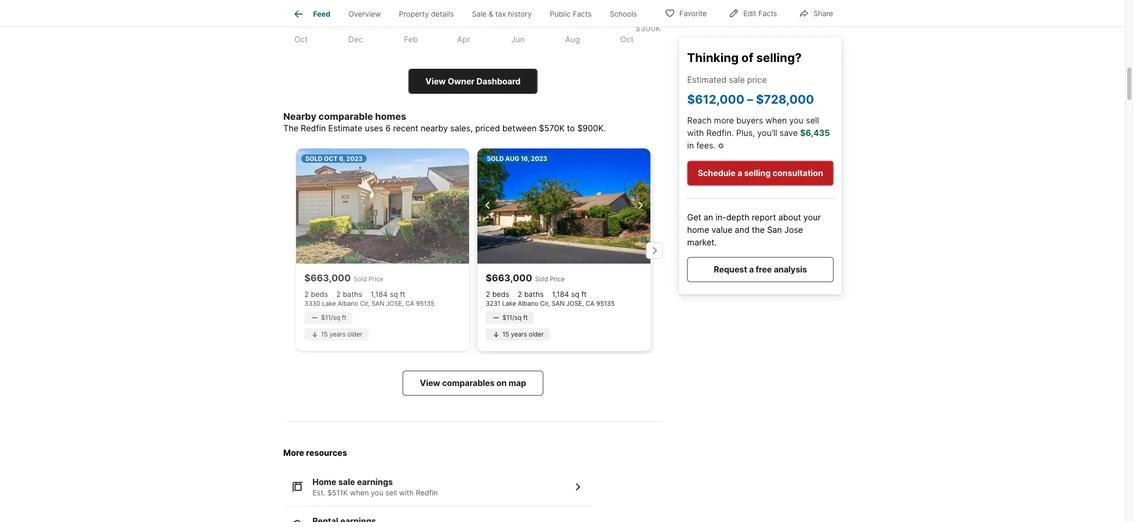 Task type: describe. For each thing, give the bounding box(es) containing it.
with inside home sale earnings est. $511k when you sell with redfin
[[399, 489, 414, 498]]

2023 for sold aug 16, 2023
[[531, 155, 547, 162]]

view comparables on map
[[420, 378, 526, 389]]

15 years older for 3330
[[321, 331, 362, 338]]

sales,
[[450, 123, 473, 134]]

selling
[[744, 168, 771, 178]]

$663,000 for 3231
[[485, 272, 532, 284]]

consultation
[[773, 168, 823, 178]]

$900k.
[[577, 123, 606, 134]]

history
[[508, 10, 532, 18]]

schedule a selling consultation
[[698, 168, 823, 178]]

comparables
[[442, 378, 495, 389]]

oct
[[324, 155, 337, 162]]

ft down the 3231 lake albano cir, san jose, ca 95135
[[523, 314, 528, 322]]

redfin.
[[706, 128, 734, 138]]

home
[[687, 225, 709, 235]]

your
[[803, 212, 821, 222]]

feed
[[313, 10, 330, 18]]

$11/sq for 3330
[[321, 314, 340, 322]]

nearby
[[421, 123, 448, 134]]

ft up the 3231 lake albano cir, san jose, ca 95135
[[581, 290, 586, 299]]

in-
[[716, 212, 726, 222]]

redfin inside nearby comparable homes the redfin estimate uses 6 recent nearby sales, priced between $570k to $900k.
[[301, 123, 326, 134]]

jose, for 3231 lake albano cir, san jose, ca 95135
[[566, 300, 584, 307]]

years for 3231
[[511, 331, 527, 338]]

property
[[399, 10, 429, 18]]

in
[[687, 140, 694, 150]]

overview
[[348, 10, 381, 18]]

plus,
[[736, 128, 755, 138]]

nearby comparable homes the redfin estimate uses 6 recent nearby sales, priced between $570k to $900k.
[[283, 111, 606, 134]]

the
[[283, 123, 298, 134]]

public facts
[[550, 10, 592, 18]]

san for 3330 lake albano cir, san jose, ca 95135
[[371, 300, 384, 307]]

beds for 3330
[[311, 290, 328, 299]]

sold oct 6, 2023
[[305, 155, 362, 162]]

2 baths for 3330
[[336, 290, 362, 299]]

price for 3330
[[368, 275, 383, 283]]

view comparables on map button
[[403, 371, 543, 396]]

comparable
[[318, 111, 373, 122]]

15 years older for 3231
[[502, 331, 544, 338]]

view owner dashboard button
[[408, 69, 538, 94]]

analysis
[[774, 264, 807, 275]]

15 for 3330
[[321, 331, 327, 338]]

photo of 3330 lake albano cir, san jose, ca 95135 image
[[296, 148, 469, 264]]

homes
[[375, 111, 406, 122]]

jose, for 3330 lake albano cir, san jose, ca 95135
[[386, 300, 403, 307]]

$663,000 sold price for 3330
[[304, 272, 383, 284]]

$11/sq for 3231
[[502, 314, 521, 322]]

when inside reach more buyers when you sell with redfin. plus, you'll save
[[765, 115, 787, 125]]

and
[[735, 225, 750, 235]]

request a free analysis button
[[687, 257, 834, 282]]

depth
[[726, 212, 749, 222]]

san
[[767, 225, 782, 235]]

3330
[[304, 300, 320, 307]]

dashboard
[[476, 76, 521, 86]]

next button image
[[633, 199, 646, 212]]

baths for 3330
[[343, 290, 362, 299]]

1 2 from the left
[[304, 290, 309, 299]]

2023 for sold oct 6, 2023
[[346, 155, 362, 162]]

property details tab
[[390, 2, 463, 27]]

map
[[509, 378, 526, 389]]

request a free analysis
[[714, 264, 807, 275]]

buyers
[[736, 115, 763, 125]]

sold for 3231
[[535, 275, 548, 283]]

ft down 3330 lake albano cir, san jose, ca 95135
[[342, 314, 346, 322]]

aug
[[505, 155, 519, 162]]

$6,435 in fees.
[[687, 128, 830, 150]]

$728,000
[[756, 92, 814, 106]]

request
[[714, 264, 747, 275]]

ca for 3330 lake albano cir, san jose, ca 95135
[[405, 300, 414, 307]]

details
[[431, 10, 454, 18]]

favorite button
[[656, 2, 716, 24]]

6
[[386, 123, 391, 134]]

2 beds for 3330
[[304, 290, 328, 299]]

lake for 3330
[[322, 300, 336, 307]]

beds for 3231
[[492, 290, 509, 299]]

1,184 for 3330 lake albano cir, san jose, ca 95135
[[370, 290, 387, 299]]

sold aug 16, 2023
[[487, 155, 547, 162]]

to
[[567, 123, 575, 134]]

san jose market.
[[687, 225, 803, 247]]

fees.
[[696, 140, 716, 150]]

redfin inside home sale earnings est. $511k when you sell with redfin
[[416, 489, 438, 498]]

schedule a selling consultation button
[[687, 161, 834, 186]]

you inside home sale earnings est. $511k when you sell with redfin
[[371, 489, 383, 498]]

estimate
[[328, 123, 362, 134]]

2 beds for 3231
[[485, 290, 509, 299]]

1,184 for 3231 lake albano cir, san jose, ca 95135
[[552, 290, 569, 299]]

reach
[[687, 115, 712, 125]]

years for 3330
[[329, 331, 345, 338]]

$612,000
[[687, 92, 744, 106]]

sold for sold aug 16, 2023
[[487, 155, 504, 162]]

albano for 3231
[[518, 300, 538, 307]]

share button
[[790, 2, 842, 24]]

next image
[[646, 243, 663, 259]]

cir, for 3330
[[360, 300, 369, 307]]

schools tab
[[601, 2, 646, 27]]

estimated
[[687, 74, 726, 85]]

photo of 3231 lake albano cir, san jose, ca 95135 image
[[477, 148, 650, 264]]

sale & tax history
[[472, 10, 532, 18]]

when inside home sale earnings est. $511k when you sell with redfin
[[350, 489, 369, 498]]

edit facts button
[[720, 2, 786, 24]]

sold for sold oct 6, 2023
[[305, 155, 322, 162]]

3231
[[485, 300, 500, 307]]

favorite
[[679, 9, 707, 18]]

recent
[[393, 123, 418, 134]]

$663,000 sold price for 3231
[[485, 272, 564, 284]]

property details
[[399, 10, 454, 18]]

a for schedule
[[737, 168, 742, 178]]

$570k
[[539, 123, 565, 134]]

ft up 3330 lake albano cir, san jose, ca 95135
[[400, 290, 405, 299]]

price for 3231
[[550, 275, 564, 283]]

2 2 from the left
[[336, 290, 340, 299]]

edit
[[743, 9, 756, 18]]

6,
[[339, 155, 345, 162]]

–
[[747, 92, 753, 106]]

ca for 3231 lake albano cir, san jose, ca 95135
[[585, 300, 594, 307]]

sq for 3330 lake albano cir, san jose, ca 95135
[[389, 290, 398, 299]]

sell inside reach more buyers when you sell with redfin. plus, you'll save
[[806, 115, 819, 125]]

about
[[778, 212, 801, 222]]

sale & tax history tab
[[463, 2, 541, 27]]



Task type: vqa. For each thing, say whether or not it's contained in the screenshot.
the right the Amenities
no



Task type: locate. For each thing, give the bounding box(es) containing it.
1 horizontal spatial a
[[749, 264, 754, 275]]

1 vertical spatial view
[[420, 378, 440, 389]]

1 horizontal spatial you
[[789, 115, 804, 125]]

4 2 from the left
[[517, 290, 522, 299]]

0 horizontal spatial san
[[371, 300, 384, 307]]

beds up 3231
[[492, 290, 509, 299]]

1 horizontal spatial sold
[[487, 155, 504, 162]]

2 beds up 3231
[[485, 290, 509, 299]]

2 baths for 3231
[[517, 290, 543, 299]]

years down 3330 lake albano cir, san jose, ca 95135
[[329, 331, 345, 338]]

&
[[489, 10, 493, 18]]

sold left aug
[[487, 155, 504, 162]]

1 horizontal spatial beds
[[492, 290, 509, 299]]

$11/sq down 3330 lake albano cir, san jose, ca 95135
[[321, 314, 340, 322]]

of
[[741, 50, 753, 65]]

older down the 3231 lake albano cir, san jose, ca 95135
[[529, 331, 544, 338]]

a left selling
[[737, 168, 742, 178]]

thinking
[[687, 50, 739, 65]]

0 horizontal spatial beds
[[311, 290, 328, 299]]

1 vertical spatial when
[[350, 489, 369, 498]]

1 horizontal spatial baths
[[524, 290, 543, 299]]

1 1,184 from the left
[[370, 290, 387, 299]]

1,184 sq ft for 3231 lake albano cir, san jose, ca 95135
[[552, 290, 586, 299]]

$663,000 for 3330
[[304, 272, 351, 284]]

with inside reach more buyers when you sell with redfin. plus, you'll save
[[687, 128, 704, 138]]

0 horizontal spatial lake
[[322, 300, 336, 307]]

previous button image
[[481, 199, 494, 212]]

$612,000 – $728,000
[[687, 92, 814, 106]]

1 older from the left
[[347, 331, 362, 338]]

albano for 3330
[[337, 300, 358, 307]]

resources
[[306, 448, 347, 458]]

0 horizontal spatial $663,000 sold price
[[304, 272, 383, 284]]

a left free
[[749, 264, 754, 275]]

facts for public facts
[[573, 10, 592, 18]]

sq up 3330 lake albano cir, san jose, ca 95135
[[389, 290, 398, 299]]

2 15 years older from the left
[[502, 331, 544, 338]]

you down earnings
[[371, 489, 383, 498]]

tax
[[495, 10, 506, 18]]

1 horizontal spatial redfin
[[416, 489, 438, 498]]

2 jose, from the left
[[566, 300, 584, 307]]

0 horizontal spatial redfin
[[301, 123, 326, 134]]

1 horizontal spatial 2023
[[531, 155, 547, 162]]

1 horizontal spatial jose,
[[566, 300, 584, 307]]

2 1,184 sq ft from the left
[[552, 290, 586, 299]]

95135 for 3330 lake albano cir, san jose, ca 95135
[[416, 300, 434, 307]]

2 lake from the left
[[502, 300, 516, 307]]

0 horizontal spatial sq
[[389, 290, 398, 299]]

0 horizontal spatial you
[[371, 489, 383, 498]]

sale for estimated
[[729, 74, 745, 85]]

lake right 3231
[[502, 300, 516, 307]]

an
[[704, 212, 713, 222]]

0 horizontal spatial 2023
[[346, 155, 362, 162]]

lake right 3330 in the left of the page
[[322, 300, 336, 307]]

sold up the 3231 lake albano cir, san jose, ca 95135
[[535, 275, 548, 283]]

1 horizontal spatial 1,184
[[552, 290, 569, 299]]

0 vertical spatial with
[[687, 128, 704, 138]]

0 horizontal spatial sold
[[353, 275, 366, 283]]

0 vertical spatial sale
[[729, 74, 745, 85]]

2 up the 3231 lake albano cir, san jose, ca 95135
[[517, 290, 522, 299]]

a for request
[[749, 264, 754, 275]]

2 older from the left
[[529, 331, 544, 338]]

1 $11/sq from the left
[[321, 314, 340, 322]]

0 horizontal spatial 95135
[[416, 300, 434, 307]]

15
[[321, 331, 327, 338], [502, 331, 509, 338]]

albano right 3231
[[518, 300, 538, 307]]

1,184 up the 3231 lake albano cir, san jose, ca 95135
[[552, 290, 569, 299]]

feed link
[[292, 8, 330, 20]]

2 95135 from the left
[[596, 300, 614, 307]]

1 95135 from the left
[[416, 300, 434, 307]]

1 15 from the left
[[321, 331, 327, 338]]

uses
[[365, 123, 383, 134]]

1 vertical spatial with
[[399, 489, 414, 498]]

sale
[[729, 74, 745, 85], [338, 477, 355, 488]]

$663,000
[[304, 272, 351, 284], [485, 272, 532, 284]]

home
[[312, 477, 336, 488]]

cir, for 3231
[[540, 300, 550, 307]]

1 sold from the left
[[305, 155, 322, 162]]

0 horizontal spatial when
[[350, 489, 369, 498]]

sold for 3330
[[353, 275, 366, 283]]

jose,
[[386, 300, 403, 307], [566, 300, 584, 307]]

older
[[347, 331, 362, 338], [529, 331, 544, 338]]

on
[[496, 378, 507, 389]]

2 baths up 3330 lake albano cir, san jose, ca 95135
[[336, 290, 362, 299]]

2 up 3330 in the left of the page
[[304, 290, 309, 299]]

2 baths from the left
[[524, 290, 543, 299]]

1 horizontal spatial 15 years older
[[502, 331, 544, 338]]

older down 3330 lake albano cir, san jose, ca 95135
[[347, 331, 362, 338]]

0 horizontal spatial jose,
[[386, 300, 403, 307]]

when
[[765, 115, 787, 125], [350, 489, 369, 498]]

sold left oct on the left of page
[[305, 155, 322, 162]]

view for view owner dashboard
[[425, 76, 446, 86]]

1 cir, from the left
[[360, 300, 369, 307]]

15 years older down 3330 lake albano cir, san jose, ca 95135
[[321, 331, 362, 338]]

reach more buyers when you sell with redfin. plus, you'll save
[[687, 115, 819, 138]]

1 horizontal spatial sale
[[729, 74, 745, 85]]

$663,000 sold price
[[304, 272, 383, 284], [485, 272, 564, 284]]

market.
[[687, 237, 717, 247]]

1 horizontal spatial $663,000
[[485, 272, 532, 284]]

2023 right the 16,
[[531, 155, 547, 162]]

facts right public
[[573, 10, 592, 18]]

1 horizontal spatial price
[[550, 275, 564, 283]]

sell inside home sale earnings est. $511k when you sell with redfin
[[385, 489, 397, 498]]

1 lake from the left
[[322, 300, 336, 307]]

est.
[[312, 489, 325, 498]]

1 albano from the left
[[337, 300, 358, 307]]

price
[[747, 74, 767, 85]]

2 sold from the left
[[535, 275, 548, 283]]

2 san from the left
[[551, 300, 564, 307]]

ca
[[405, 300, 414, 307], [585, 300, 594, 307]]

sell down earnings
[[385, 489, 397, 498]]

2 15 from the left
[[502, 331, 509, 338]]

thinking of selling?
[[687, 50, 802, 65]]

2 beds
[[304, 290, 328, 299], [485, 290, 509, 299]]

2 2023 from the left
[[531, 155, 547, 162]]

1,184 up 3330 lake albano cir, san jose, ca 95135
[[370, 290, 387, 299]]

public
[[550, 10, 571, 18]]

more
[[714, 115, 734, 125]]

2 cir, from the left
[[540, 300, 550, 307]]

0 horizontal spatial 1,184
[[370, 290, 387, 299]]

sale for home
[[338, 477, 355, 488]]

1 horizontal spatial lake
[[502, 300, 516, 307]]

1 15 years older from the left
[[321, 331, 362, 338]]

price up 3330 lake albano cir, san jose, ca 95135
[[368, 275, 383, 283]]

1,184 sq ft up the 3231 lake albano cir, san jose, ca 95135
[[552, 290, 586, 299]]

1 horizontal spatial with
[[687, 128, 704, 138]]

view for view comparables on map
[[420, 378, 440, 389]]

1 horizontal spatial $11/sq ft
[[502, 314, 528, 322]]

2 $11/sq from the left
[[502, 314, 521, 322]]

0 horizontal spatial 1,184 sq ft
[[370, 290, 405, 299]]

0 horizontal spatial sold
[[305, 155, 322, 162]]

1 horizontal spatial facts
[[758, 9, 777, 18]]

facts inside tab
[[573, 10, 592, 18]]

sale up $511k
[[338, 477, 355, 488]]

2 baths
[[336, 290, 362, 299], [517, 290, 543, 299]]

0 vertical spatial sell
[[806, 115, 819, 125]]

selling?
[[756, 50, 802, 65]]

1 horizontal spatial albano
[[518, 300, 538, 307]]

facts
[[758, 9, 777, 18], [573, 10, 592, 18]]

$11/sq ft down 3330 lake albano cir, san jose, ca 95135
[[321, 314, 346, 322]]

$6,435
[[800, 128, 830, 138]]

share
[[813, 9, 833, 18]]

0 horizontal spatial facts
[[573, 10, 592, 18]]

facts inside button
[[758, 9, 777, 18]]

older for 3231
[[529, 331, 544, 338]]

1,184 sq ft for 3330 lake albano cir, san jose, ca 95135
[[370, 290, 405, 299]]

2 2 beds from the left
[[485, 290, 509, 299]]

1 vertical spatial sale
[[338, 477, 355, 488]]

0 horizontal spatial 2 baths
[[336, 290, 362, 299]]

sale
[[472, 10, 487, 18]]

historical redfin estimate graph chart image
[[283, 0, 663, 57]]

beds
[[311, 290, 328, 299], [492, 290, 509, 299]]

years
[[329, 331, 345, 338], [511, 331, 527, 338]]

sold up 3330 lake albano cir, san jose, ca 95135
[[353, 275, 366, 283]]

1 horizontal spatial sq
[[571, 290, 579, 299]]

sq for 3231 lake albano cir, san jose, ca 95135
[[571, 290, 579, 299]]

0 horizontal spatial sell
[[385, 489, 397, 498]]

$11/sq ft for 3330
[[321, 314, 346, 322]]

0 horizontal spatial a
[[737, 168, 742, 178]]

price
[[368, 275, 383, 283], [550, 275, 564, 283]]

earnings
[[357, 477, 393, 488]]

2 sold from the left
[[487, 155, 504, 162]]

1 sq from the left
[[389, 290, 398, 299]]

1 horizontal spatial 1,184 sq ft
[[552, 290, 586, 299]]

2 $11/sq ft from the left
[[502, 314, 528, 322]]

years down the 3231 lake albano cir, san jose, ca 95135
[[511, 331, 527, 338]]

san for 3231 lake albano cir, san jose, ca 95135
[[551, 300, 564, 307]]

0 horizontal spatial older
[[347, 331, 362, 338]]

1 $11/sq ft from the left
[[321, 314, 346, 322]]

you up save
[[789, 115, 804, 125]]

jose
[[784, 225, 803, 235]]

0 horizontal spatial 15 years older
[[321, 331, 362, 338]]

facts for edit facts
[[758, 9, 777, 18]]

2 baths up the 3231 lake albano cir, san jose, ca 95135
[[517, 290, 543, 299]]

16,
[[520, 155, 529, 162]]

2 albano from the left
[[518, 300, 538, 307]]

price up the 3231 lake albano cir, san jose, ca 95135
[[550, 275, 564, 283]]

baths up 3330 lake albano cir, san jose, ca 95135
[[343, 290, 362, 299]]

albano right 3330 in the left of the page
[[337, 300, 358, 307]]

$11/sq ft for 3231
[[502, 314, 528, 322]]

1 $663,000 from the left
[[304, 272, 351, 284]]

tab list containing feed
[[283, 0, 654, 27]]

owner
[[448, 76, 475, 86]]

2 sq from the left
[[571, 290, 579, 299]]

3231 lake albano cir, san jose, ca 95135
[[485, 300, 614, 307]]

redfin
[[301, 123, 326, 134], [416, 489, 438, 498]]

1 horizontal spatial cir,
[[540, 300, 550, 307]]

1 ca from the left
[[405, 300, 414, 307]]

15 years older down the 3231 lake albano cir, san jose, ca 95135
[[502, 331, 544, 338]]

1 horizontal spatial sold
[[535, 275, 548, 283]]

2 beds up 3330 in the left of the page
[[304, 290, 328, 299]]

1 horizontal spatial $663,000 sold price
[[485, 272, 564, 284]]

report
[[752, 212, 776, 222]]

1 2 baths from the left
[[336, 290, 362, 299]]

view owner dashboard
[[425, 76, 521, 86]]

view left "comparables"
[[420, 378, 440, 389]]

1 jose, from the left
[[386, 300, 403, 307]]

0 horizontal spatial sale
[[338, 477, 355, 488]]

facts right edit
[[758, 9, 777, 18]]

1 san from the left
[[371, 300, 384, 307]]

baths up the 3231 lake albano cir, san jose, ca 95135
[[524, 290, 543, 299]]

1 2023 from the left
[[346, 155, 362, 162]]

1 horizontal spatial when
[[765, 115, 787, 125]]

nearby
[[283, 111, 316, 122]]

$11/sq down the 3231 lake albano cir, san jose, ca 95135
[[502, 314, 521, 322]]

beds up 3330 in the left of the page
[[311, 290, 328, 299]]

0 horizontal spatial $663,000
[[304, 272, 351, 284]]

sell up $6,435
[[806, 115, 819, 125]]

2 up 3231
[[485, 290, 490, 299]]

when down earnings
[[350, 489, 369, 498]]

0 horizontal spatial baths
[[343, 290, 362, 299]]

2 years from the left
[[511, 331, 527, 338]]

sale left 'price'
[[729, 74, 745, 85]]

2 up 3330 lake albano cir, san jose, ca 95135
[[336, 290, 340, 299]]

1 horizontal spatial 2 beds
[[485, 290, 509, 299]]

1 vertical spatial you
[[371, 489, 383, 498]]

lake for 3231
[[502, 300, 516, 307]]

sq up the 3231 lake albano cir, san jose, ca 95135
[[571, 290, 579, 299]]

0 horizontal spatial years
[[329, 331, 345, 338]]

$663,000 sold price up the 3231 lake albano cir, san jose, ca 95135
[[485, 272, 564, 284]]

2023 right 6,
[[346, 155, 362, 162]]

free
[[756, 264, 772, 275]]

baths for 3231
[[524, 290, 543, 299]]

1 1,184 sq ft from the left
[[370, 290, 405, 299]]

1 horizontal spatial san
[[551, 300, 564, 307]]

1 $663,000 sold price from the left
[[304, 272, 383, 284]]

2 1,184 from the left
[[552, 290, 569, 299]]

1 baths from the left
[[343, 290, 362, 299]]

1 beds from the left
[[311, 290, 328, 299]]

$11/sq ft down the 3231 lake albano cir, san jose, ca 95135
[[502, 314, 528, 322]]

$663,000 sold price up 3330 lake albano cir, san jose, ca 95135
[[304, 272, 383, 284]]

view left owner
[[425, 76, 446, 86]]

1 horizontal spatial 2 baths
[[517, 290, 543, 299]]

1,184
[[370, 290, 387, 299], [552, 290, 569, 299]]

1 horizontal spatial years
[[511, 331, 527, 338]]

more
[[283, 448, 304, 458]]

3330 lake albano cir, san jose, ca 95135
[[304, 300, 434, 307]]

sq
[[389, 290, 398, 299], [571, 290, 579, 299]]

sold
[[353, 275, 366, 283], [535, 275, 548, 283]]

2 2 baths from the left
[[517, 290, 543, 299]]

0 horizontal spatial with
[[399, 489, 414, 498]]

1 2 beds from the left
[[304, 290, 328, 299]]

0 horizontal spatial $11/sq ft
[[321, 314, 346, 322]]

1 horizontal spatial ca
[[585, 300, 594, 307]]

$663,000 up 3231
[[485, 272, 532, 284]]

overview tab
[[339, 2, 390, 27]]

older for 3330
[[347, 331, 362, 338]]

1 horizontal spatial 95135
[[596, 300, 614, 307]]

1 vertical spatial a
[[749, 264, 754, 275]]

the
[[752, 225, 765, 235]]

schools
[[610, 10, 637, 18]]

when up you'll
[[765, 115, 787, 125]]

0 vertical spatial when
[[765, 115, 787, 125]]

0 horizontal spatial price
[[368, 275, 383, 283]]

san
[[371, 300, 384, 307], [551, 300, 564, 307]]

more resources
[[283, 448, 347, 458]]

home sale earnings est. $511k when you sell with redfin
[[312, 477, 438, 498]]

1 vertical spatial redfin
[[416, 489, 438, 498]]

0 vertical spatial you
[[789, 115, 804, 125]]

0 horizontal spatial ca
[[405, 300, 414, 307]]

2 $663,000 from the left
[[485, 272, 532, 284]]

save
[[780, 128, 798, 138]]

between
[[502, 123, 537, 134]]

estimated sale price
[[687, 74, 767, 85]]

15 for 3231
[[502, 331, 509, 338]]

1 vertical spatial sell
[[385, 489, 397, 498]]

$11/sq ft
[[321, 314, 346, 322], [502, 314, 528, 322]]

0 horizontal spatial albano
[[337, 300, 358, 307]]

sold
[[305, 155, 322, 162], [487, 155, 504, 162]]

sale inside home sale earnings est. $511k when you sell with redfin
[[338, 477, 355, 488]]

0 horizontal spatial 15
[[321, 331, 327, 338]]

0 vertical spatial view
[[425, 76, 446, 86]]

tab list
[[283, 0, 654, 27]]

1 horizontal spatial older
[[529, 331, 544, 338]]

1 horizontal spatial $11/sq
[[502, 314, 521, 322]]

2 ca from the left
[[585, 300, 594, 307]]

3 2 from the left
[[485, 290, 490, 299]]

0 vertical spatial redfin
[[301, 123, 326, 134]]

you inside reach more buyers when you sell with redfin. plus, you'll save
[[789, 115, 804, 125]]

1 horizontal spatial 15
[[502, 331, 509, 338]]

1 horizontal spatial sell
[[806, 115, 819, 125]]

$663,000 up 3330 in the left of the page
[[304, 272, 351, 284]]

0 horizontal spatial cir,
[[360, 300, 369, 307]]

you'll
[[757, 128, 777, 138]]

public facts tab
[[541, 2, 601, 27]]

1,184 sq ft up 3330 lake albano cir, san jose, ca 95135
[[370, 290, 405, 299]]

0 horizontal spatial $11/sq
[[321, 314, 340, 322]]

0 vertical spatial a
[[737, 168, 742, 178]]

1 sold from the left
[[353, 275, 366, 283]]

1 price from the left
[[368, 275, 383, 283]]

2 price from the left
[[550, 275, 564, 283]]

1 years from the left
[[329, 331, 345, 338]]

2 beds from the left
[[492, 290, 509, 299]]

2023
[[346, 155, 362, 162], [531, 155, 547, 162]]

95135 for 3231 lake albano cir, san jose, ca 95135
[[596, 300, 614, 307]]

2 $663,000 sold price from the left
[[485, 272, 564, 284]]

0 horizontal spatial 2 beds
[[304, 290, 328, 299]]

with
[[687, 128, 704, 138], [399, 489, 414, 498]]



